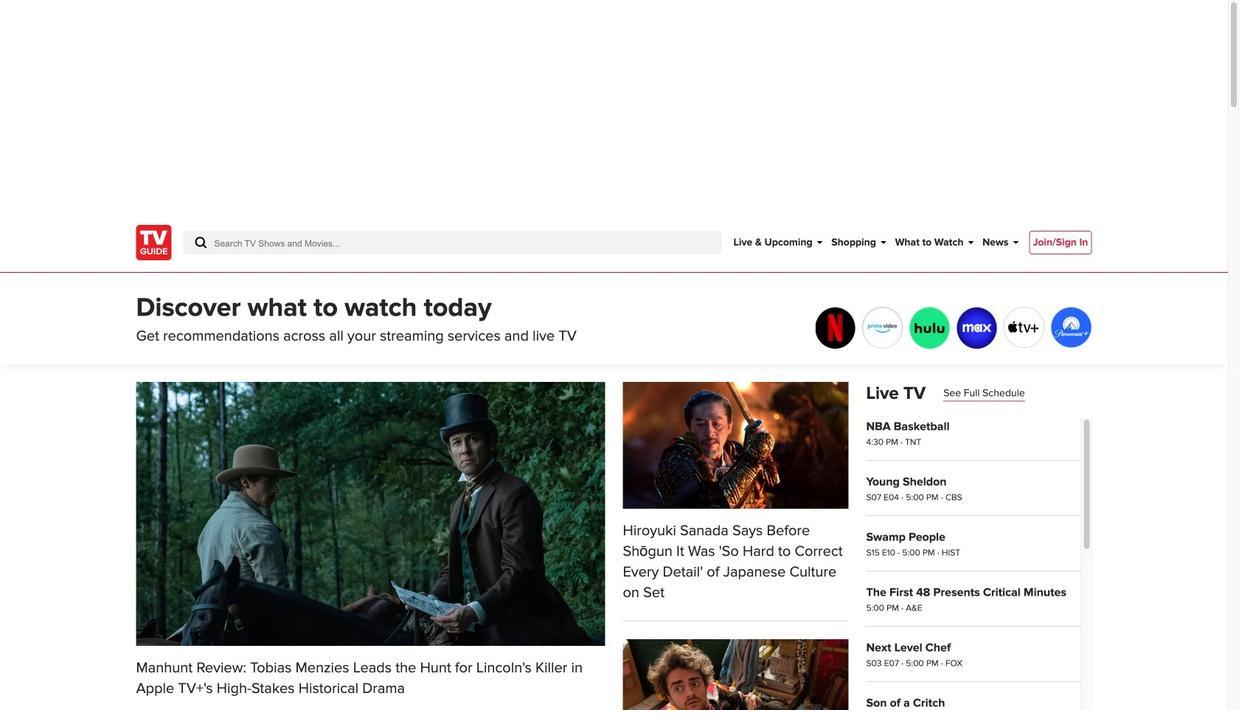 Task type: describe. For each thing, give the bounding box(es) containing it.
brandon flynn and tobias menzies, manhunt image
[[136, 382, 605, 646]]

what to watch on hbo max image
[[957, 308, 997, 349]]

what to watch on netflix image
[[816, 308, 856, 349]]

hiroyuki sanada, shōgun image
[[623, 382, 849, 509]]



Task type: vqa. For each thing, say whether or not it's contained in the screenshot.
"What to Watch on HBO Max" 'image' at top right
yes



Task type: locate. For each thing, give the bounding box(es) containing it.
luke rollason, extraordinary image
[[623, 640, 849, 711]]

what to watch on amazon prime image
[[863, 308, 903, 349]]

menu item
[[1030, 231, 1092, 255]]

menu bar
[[734, 213, 1019, 272]]

what to watch on appletv+ image
[[1005, 308, 1044, 348]]

what to watch on paramount+ image
[[1052, 308, 1092, 348]]

None field
[[183, 231, 722, 255]]

what to watch on hulu image
[[910, 308, 950, 349]]



